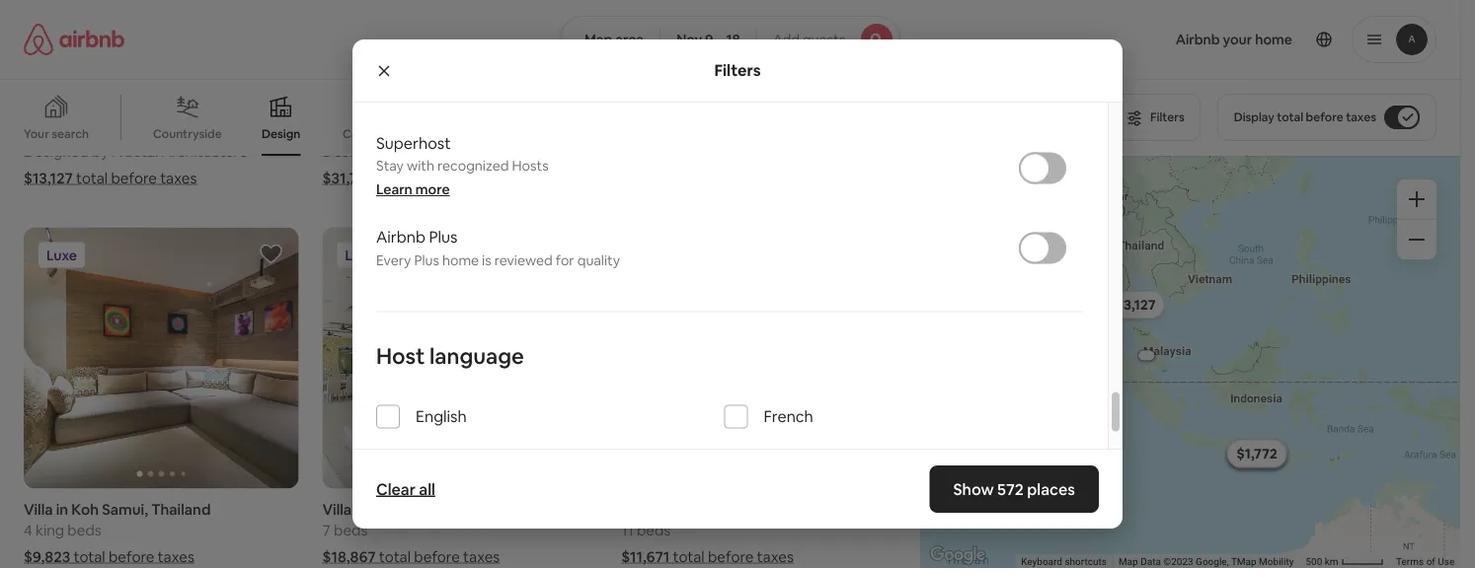 Task type: describe. For each thing, give the bounding box(es) containing it.
$31,779
[[323, 169, 375, 188]]

countryside
[[153, 126, 222, 142]]

500 km
[[1306, 557, 1341, 568]]

display total before taxes
[[1234, 110, 1377, 125]]

private rooms
[[427, 126, 504, 142]]

filters dialog
[[353, 0, 1123, 556]]

thailand for before
[[151, 501, 211, 520]]

9
[[705, 31, 714, 48]]

keyboard shortcuts button
[[1021, 556, 1107, 569]]

terms
[[1396, 557, 1424, 568]]

km
[[1325, 557, 1339, 568]]

in for 7
[[355, 501, 367, 520]]

guests
[[803, 31, 846, 48]]

host
[[376, 343, 425, 371]]

villa for 8
[[323, 101, 352, 120]]

hosts
[[512, 158, 549, 176]]

add guests
[[773, 31, 846, 48]]

quality
[[577, 252, 620, 269]]

total inside villa in koh samui, thailand 8 king beds designed by gary fell, gfab architects $31,779 total before taxes
[[378, 169, 409, 188]]

king for 8
[[334, 122, 363, 141]]

nov 9 – 18 button
[[660, 16, 757, 63]]

in for 8
[[355, 101, 367, 120]]

beds inside villa in koh samui, thailand 7 beds $18,867 total before taxes
[[334, 521, 368, 541]]

before inside villa in ko samui, thailand 10 beds designed by fractal architecture $13,127 total before taxes
[[111, 169, 157, 188]]

shortcuts
[[1065, 557, 1107, 568]]

clear all
[[376, 479, 435, 500]]

nov 9 – 18
[[677, 31, 740, 48]]

$1,369
[[1236, 445, 1278, 463]]

villa for 10
[[24, 101, 53, 120]]

before inside villa in koh samui, thailand 8 king beds designed by gary fell, gfab architects $31,779 total before taxes
[[413, 169, 459, 188]]

map area
[[585, 31, 644, 48]]

$1,779 button
[[1228, 440, 1287, 468]]

11
[[621, 521, 634, 541]]

add guests button
[[756, 16, 901, 63]]

11 beds $11,671 total before taxes
[[621, 521, 794, 567]]

recognized
[[438, 158, 509, 176]]

filters
[[714, 60, 761, 80]]

add
[[773, 31, 800, 48]]

$1,772 button
[[1228, 440, 1287, 468]]

learn more link
[[376, 181, 450, 199]]

beds inside villa in ko samui, thailand 10 beds designed by fractal architecture $13,127 total before taxes
[[42, 122, 76, 141]]

map for map data ©2023 google, tmap mobility
[[1119, 557, 1138, 568]]

google,
[[1196, 557, 1229, 568]]

7
[[323, 521, 331, 541]]

$911
[[1244, 444, 1273, 462]]

$2,272 button
[[1227, 441, 1288, 468]]

villa in koh samui, thailand 4 king beds $9,823 total before taxes
[[24, 501, 211, 567]]

samui, for total
[[102, 501, 148, 520]]

500
[[1306, 557, 1322, 568]]

–
[[716, 31, 723, 48]]

map area button
[[560, 16, 661, 63]]

koh for total
[[370, 501, 398, 520]]

keyboard shortcuts
[[1021, 557, 1107, 568]]

stay
[[376, 158, 404, 176]]

profile element
[[925, 0, 1437, 79]]

villa in ko samui, thailand 10 beds designed by fractal architecture $13,127 total before taxes
[[24, 101, 248, 188]]

map data ©2023 google, tmap mobility
[[1119, 557, 1294, 568]]

4.5 (12)
[[845, 101, 897, 120]]

villa for 7
[[323, 501, 352, 520]]

private
[[427, 126, 466, 142]]

map for map area
[[585, 31, 613, 48]]

koh for designed
[[370, 101, 398, 120]]

(12)
[[869, 101, 897, 120]]

in for 4
[[56, 501, 68, 520]]

english
[[416, 407, 467, 427]]

your
[[24, 126, 49, 142]]

keyboard
[[1021, 557, 1062, 568]]

total inside 11 beds $11,671 total before taxes
[[673, 548, 705, 567]]

$3,193
[[1237, 447, 1278, 465]]

display total before taxes button
[[1217, 94, 1437, 141]]

taxes inside 11 beds $11,671 total before taxes
[[757, 548, 794, 567]]

nov
[[677, 31, 702, 48]]

superhost stay with recognized hosts learn more
[[376, 134, 549, 199]]

is
[[482, 252, 491, 269]]

taxes inside villa in koh samui, thailand 4 king beds $9,823 total before taxes
[[158, 548, 194, 567]]

gary
[[411, 142, 444, 162]]

samui, for fractal
[[93, 101, 139, 120]]

0 vertical spatial plus
[[429, 227, 458, 248]]

1 vertical spatial plus
[[414, 252, 439, 269]]

$18,867
[[323, 548, 376, 567]]

beds inside 11 beds $11,671 total before taxes
[[637, 521, 671, 541]]

gfab
[[476, 142, 514, 162]]

by inside villa in ko samui, thailand 10 beds designed by fractal architecture $13,127 total before taxes
[[92, 142, 109, 162]]

clear all button
[[366, 470, 445, 510]]

home
[[442, 252, 479, 269]]

beds inside villa in koh samui, thailand 4 king beds $9,823 total before taxes
[[67, 521, 101, 541]]

use
[[1438, 557, 1455, 568]]

koh for $9,823
[[71, 501, 99, 520]]

terms of use link
[[1396, 557, 1455, 568]]

architects
[[517, 142, 588, 162]]

host language
[[376, 343, 524, 371]]

tmap
[[1231, 557, 1257, 568]]

before inside villa in koh samui, thailand 7 beds $18,867 total before taxes
[[414, 548, 460, 567]]

places
[[1027, 479, 1075, 500]]

8
[[323, 122, 331, 141]]

learn
[[376, 181, 413, 199]]

all
[[419, 479, 435, 500]]

for
[[556, 252, 574, 269]]

by inside villa in koh samui, thailand 8 king beds designed by gary fell, gfab architects $31,779 total before taxes
[[391, 142, 408, 162]]

samui, for by
[[401, 101, 447, 120]]

10
[[24, 122, 39, 141]]

$1,369 button
[[1227, 440, 1287, 468]]

design
[[262, 126, 301, 142]]

airbnb plus every plus home is reviewed for quality
[[376, 227, 620, 269]]



Task type: vqa. For each thing, say whether or not it's contained in the screenshot.
Getting started with Airbnb for Work link
no



Task type: locate. For each thing, give the bounding box(es) containing it.
map left data
[[1119, 557, 1138, 568]]

in
[[56, 101, 68, 120], [355, 101, 367, 120], [56, 501, 68, 520], [355, 501, 367, 520]]

in inside villa in ko samui, thailand 10 beds designed by fractal architecture $13,127 total before taxes
[[56, 101, 68, 120]]

before right $9,823
[[109, 548, 154, 567]]

500 km button
[[1300, 555, 1390, 569]]

$13,127 button
[[1100, 291, 1165, 319]]

language
[[430, 343, 524, 371]]

more
[[416, 181, 450, 199]]

before inside 11 beds $11,671 total before taxes
[[708, 548, 754, 567]]

0 horizontal spatial $13,127
[[24, 169, 73, 188]]

total inside button
[[1277, 110, 1304, 125]]

in for 10
[[56, 101, 68, 120]]

data
[[1141, 557, 1161, 568]]

total right $11,671 in the bottom left of the page
[[673, 548, 705, 567]]

(5)
[[280, 101, 299, 120]]

beds right 7
[[334, 521, 368, 541]]

$1,772
[[1237, 445, 1278, 463]]

1 vertical spatial map
[[1119, 557, 1138, 568]]

taxes inside button
[[1346, 110, 1377, 125]]

with
[[407, 158, 435, 176]]

before down gary
[[413, 169, 459, 188]]

king right the 4
[[36, 521, 64, 541]]

beds inside villa in koh samui, thailand 8 king beds designed by gary fell, gfab architects $31,779 total before taxes
[[366, 122, 400, 141]]

villa in koh samui, thailand 8 king beds designed by gary fell, gfab architects $31,779 total before taxes
[[323, 101, 588, 188]]

fractal
[[112, 142, 158, 162]]

king for 4
[[36, 521, 64, 541]]

beds up $9,823
[[67, 521, 101, 541]]

koh
[[370, 101, 398, 120], [71, 501, 99, 520], [370, 501, 398, 520]]

none search field containing map area
[[560, 16, 901, 63]]

1 horizontal spatial by
[[391, 142, 408, 162]]

$9,823
[[24, 548, 70, 567]]

of
[[1426, 557, 1436, 568]]

©2023
[[1163, 557, 1193, 568]]

mobility
[[1259, 557, 1294, 568]]

$911 button
[[1235, 439, 1281, 467]]

1 by from the left
[[92, 142, 109, 162]]

$2,272
[[1236, 446, 1279, 463]]

in up $18,867
[[355, 501, 367, 520]]

architecture
[[161, 142, 248, 162]]

before
[[1306, 110, 1344, 125], [111, 169, 157, 188], [413, 169, 459, 188], [109, 548, 154, 567], [414, 548, 460, 567], [708, 548, 754, 567]]

2 by from the left
[[391, 142, 408, 162]]

4
[[24, 521, 32, 541]]

5.0 out of 5 average rating,  5 reviews image
[[240, 101, 299, 120]]

total inside villa in koh samui, thailand 7 beds $18,867 total before taxes
[[379, 548, 411, 567]]

$13,127 inside button
[[1109, 296, 1156, 314]]

plus right the every
[[414, 252, 439, 269]]

total inside villa in koh samui, thailand 4 king beds $9,823 total before taxes
[[73, 548, 105, 567]]

in inside villa in koh samui, thailand 7 beds $18,867 total before taxes
[[355, 501, 367, 520]]

$3,184
[[1236, 445, 1278, 463]]

samui, inside villa in koh samui, thailand 8 king beds designed by gary fell, gfab architects $31,779 total before taxes
[[401, 101, 447, 120]]

villa up the 10
[[24, 101, 53, 120]]

beds
[[42, 122, 76, 141], [366, 122, 400, 141], [67, 521, 101, 541], [334, 521, 368, 541], [637, 521, 671, 541]]

total right $18,867
[[379, 548, 411, 567]]

total right display
[[1277, 110, 1304, 125]]

villa in koh samui, thailand 7 beds $18,867 total before taxes
[[323, 501, 510, 567]]

before right $11,671 in the bottom left of the page
[[708, 548, 754, 567]]

in up $9,823
[[56, 501, 68, 520]]

samui, inside villa in koh samui, thailand 4 king beds $9,823 total before taxes
[[102, 501, 148, 520]]

add to wishlist: villa in koh samui, thailand image
[[558, 243, 582, 266]]

plus up home in the top of the page
[[429, 227, 458, 248]]

18
[[726, 31, 740, 48]]

0 vertical spatial map
[[585, 31, 613, 48]]

king right 8
[[334, 122, 363, 141]]

$1,779
[[1237, 445, 1278, 463]]

1 vertical spatial king
[[36, 521, 64, 541]]

None search field
[[560, 16, 901, 63]]

samui,
[[93, 101, 139, 120], [401, 101, 447, 120], [102, 501, 148, 520], [401, 501, 447, 520]]

0 horizontal spatial by
[[92, 142, 109, 162]]

total inside villa in ko samui, thailand 10 beds designed by fractal architecture $13,127 total before taxes
[[76, 169, 108, 188]]

total
[[1277, 110, 1304, 125], [76, 169, 108, 188], [378, 169, 409, 188], [73, 548, 105, 567], [379, 548, 411, 567], [673, 548, 705, 567]]

plus
[[429, 227, 458, 248], [414, 252, 439, 269]]

in left ko
[[56, 101, 68, 120]]

zoom in image
[[1409, 192, 1425, 207]]

before inside the display total before taxes button
[[1306, 110, 1344, 125]]

thailand for architecture
[[143, 101, 202, 120]]

villa
[[24, 101, 53, 120], [323, 101, 352, 120], [24, 501, 53, 520], [323, 501, 352, 520]]

2 designed from the left
[[323, 142, 387, 162]]

king inside villa in koh samui, thailand 8 king beds designed by gary fell, gfab architects $31,779 total before taxes
[[334, 122, 363, 141]]

area
[[616, 31, 644, 48]]

$1,875 button
[[1228, 441, 1287, 468]]

samui, for before
[[401, 501, 447, 520]]

in inside villa in koh samui, thailand 4 king beds $9,823 total before taxes
[[56, 501, 68, 520]]

french
[[764, 407, 814, 427]]

reviewed
[[494, 252, 553, 269]]

google map
showing 19 stays. region
[[920, 156, 1461, 569]]

$3,184 button
[[1227, 441, 1287, 468]]

villa up 8
[[323, 101, 352, 120]]

samui, inside villa in ko samui, thailand 10 beds designed by fractal architecture $13,127 total before taxes
[[93, 101, 139, 120]]

map
[[585, 31, 613, 48], [1119, 557, 1138, 568]]

0 vertical spatial king
[[334, 122, 363, 141]]

$1,875
[[1237, 446, 1278, 463]]

by left gary
[[391, 142, 408, 162]]

samui, inside villa in koh samui, thailand 7 beds $18,867 total before taxes
[[401, 501, 447, 520]]

thailand for gary
[[450, 101, 510, 120]]

5.0 (5)
[[256, 101, 299, 120]]

google image
[[925, 543, 990, 569]]

thailand inside villa in koh samui, thailand 8 king beds designed by gary fell, gfab architects $31,779 total before taxes
[[450, 101, 510, 120]]

thailand inside villa in koh samui, thailand 7 beds $18,867 total before taxes
[[450, 501, 510, 520]]

0 horizontal spatial map
[[585, 31, 613, 48]]

designed down the your search
[[24, 142, 89, 162]]

designed inside villa in ko samui, thailand 10 beds designed by fractal architecture $13,127 total before taxes
[[24, 142, 89, 162]]

before right display
[[1306, 110, 1344, 125]]

taxes inside villa in koh samui, thailand 8 king beds designed by gary fell, gfab architects $31,779 total before taxes
[[462, 169, 499, 188]]

zoom out image
[[1409, 232, 1425, 248]]

superhost
[[376, 134, 451, 154]]

before inside villa in koh samui, thailand 4 king beds $9,823 total before taxes
[[109, 548, 154, 567]]

1 horizontal spatial designed
[[323, 142, 387, 162]]

1 vertical spatial $13,127
[[1109, 296, 1156, 314]]

572
[[998, 479, 1024, 500]]

fell,
[[447, 142, 473, 162]]

display
[[1234, 110, 1275, 125]]

beds up stay
[[366, 122, 400, 141]]

search
[[52, 126, 89, 142]]

rooms
[[469, 126, 504, 142]]

taxes inside villa in koh samui, thailand 7 beds $18,867 total before taxes
[[463, 548, 500, 567]]

by left fractal
[[92, 142, 109, 162]]

your search
[[24, 126, 89, 142]]

show 572 places
[[954, 479, 1075, 500]]

4.5
[[845, 101, 866, 120]]

thailand inside villa in koh samui, thailand 4 king beds $9,823 total before taxes
[[151, 501, 211, 520]]

map left the "area"
[[585, 31, 613, 48]]

before down all
[[414, 548, 460, 567]]

add to wishlist: villa in koh samui, thailand image
[[259, 243, 283, 266]]

beds right the 10
[[42, 122, 76, 141]]

total right $9,823
[[73, 548, 105, 567]]

thailand inside villa in ko samui, thailand 10 beds designed by fractal architecture $13,127 total before taxes
[[143, 101, 202, 120]]

thailand
[[143, 101, 202, 120], [450, 101, 510, 120], [151, 501, 211, 520], [450, 501, 510, 520]]

0 horizontal spatial designed
[[24, 142, 89, 162]]

in up camping
[[355, 101, 367, 120]]

map inside button
[[585, 31, 613, 48]]

total down search at the top of page
[[76, 169, 108, 188]]

designed down camping
[[323, 142, 387, 162]]

before down fractal
[[111, 169, 157, 188]]

villa up the 4
[[24, 501, 53, 520]]

in inside villa in koh samui, thailand 8 king beds designed by gary fell, gfab architects $31,779 total before taxes
[[355, 101, 367, 120]]

taxes
[[1346, 110, 1377, 125], [160, 169, 197, 188], [462, 169, 499, 188], [158, 548, 194, 567], [463, 548, 500, 567], [757, 548, 794, 567]]

koh inside villa in koh samui, thailand 7 beds $18,867 total before taxes
[[370, 501, 398, 520]]

1 horizontal spatial $13,127
[[1109, 296, 1156, 314]]

by
[[92, 142, 109, 162], [391, 142, 408, 162]]

terms of use
[[1396, 557, 1455, 568]]

villa up 7
[[323, 501, 352, 520]]

1 designed from the left
[[24, 142, 89, 162]]

$13,127 inside villa in ko samui, thailand 10 beds designed by fractal architecture $13,127 total before taxes
[[24, 169, 73, 188]]

villa inside villa in ko samui, thailand 10 beds designed by fractal architecture $13,127 total before taxes
[[24, 101, 53, 120]]

5.0
[[256, 101, 277, 120]]

villa inside villa in koh samui, thailand 8 king beds designed by gary fell, gfab architects $31,779 total before taxes
[[323, 101, 352, 120]]

1 horizontal spatial map
[[1119, 557, 1138, 568]]

villa for 4
[[24, 501, 53, 520]]

every
[[376, 252, 411, 269]]

clear
[[376, 479, 416, 500]]

king inside villa in koh samui, thailand 4 king beds $9,823 total before taxes
[[36, 521, 64, 541]]

group containing your search
[[0, 79, 1098, 156]]

villa inside villa in koh samui, thailand 7 beds $18,867 total before taxes
[[323, 501, 352, 520]]

beds right '11' at the bottom of page
[[637, 521, 671, 541]]

taxes inside villa in ko samui, thailand 10 beds designed by fractal architecture $13,127 total before taxes
[[160, 169, 197, 188]]

show 572 places link
[[930, 466, 1099, 514]]

$13,127
[[24, 169, 73, 188], [1109, 296, 1156, 314]]

koh inside villa in koh samui, thailand 8 king beds designed by gary fell, gfab architects $31,779 total before taxes
[[370, 101, 398, 120]]

koh inside villa in koh samui, thailand 4 king beds $9,823 total before taxes
[[71, 501, 99, 520]]

0 vertical spatial $13,127
[[24, 169, 73, 188]]

designed inside villa in koh samui, thailand 8 king beds designed by gary fell, gfab architects $31,779 total before taxes
[[323, 142, 387, 162]]

villa inside villa in koh samui, thailand 4 king beds $9,823 total before taxes
[[24, 501, 53, 520]]

group
[[0, 79, 1098, 156], [24, 228, 299, 489], [323, 228, 598, 489], [621, 228, 897, 489]]

thailand for taxes
[[450, 501, 510, 520]]

total down superhost at the left top
[[378, 169, 409, 188]]

$3,193 button
[[1228, 442, 1287, 470]]

1 horizontal spatial king
[[334, 122, 363, 141]]

0 horizontal spatial king
[[36, 521, 64, 541]]



